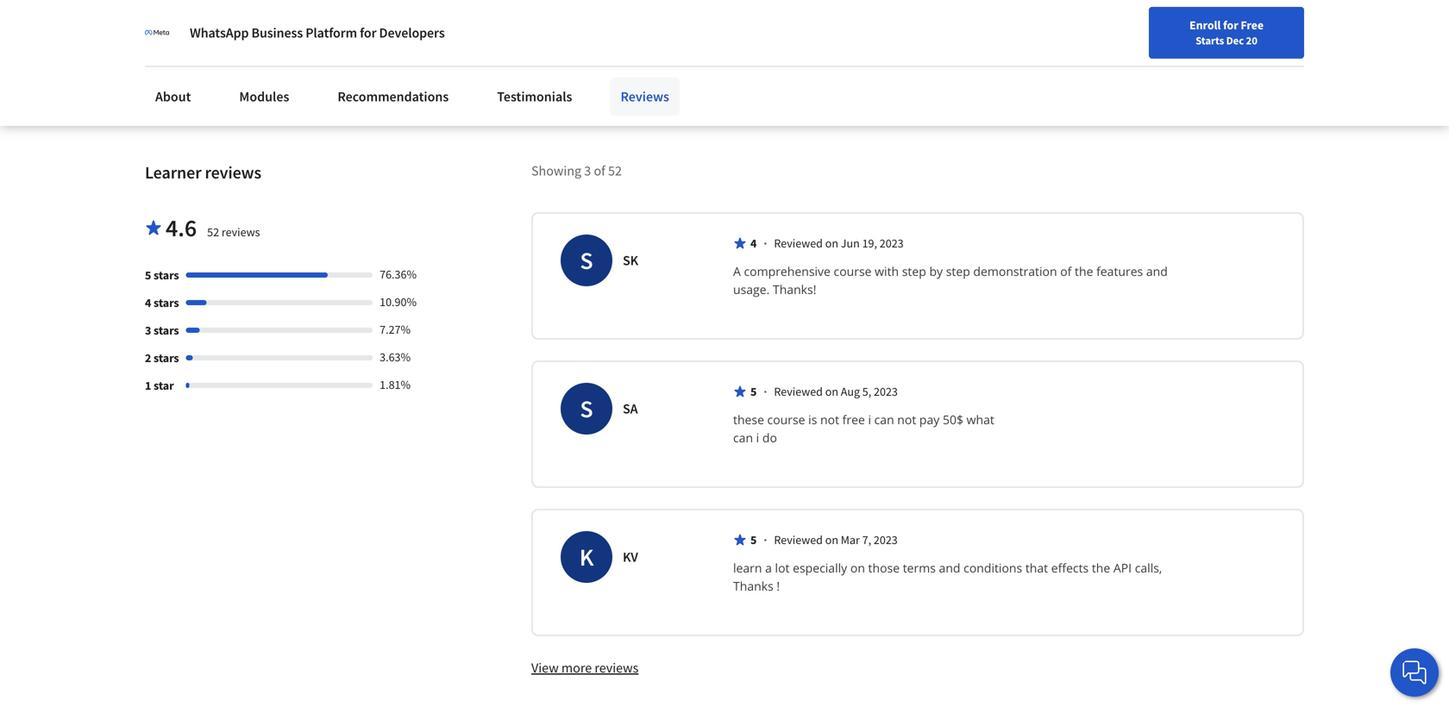 Task type: vqa. For each thing, say whether or not it's contained in the screenshot.


Task type: locate. For each thing, give the bounding box(es) containing it.
0 vertical spatial coursera
[[892, 29, 944, 46]]

on up the 'offer,'
[[880, 8, 895, 26]]

me
[[1145, 50, 1163, 67]]

at down the from
[[528, 50, 539, 67]]

thanks
[[733, 578, 774, 594]]

2023 right 7,
[[874, 532, 898, 548]]

5 up thanks
[[751, 532, 757, 548]]

1 horizontal spatial an
[[623, 29, 638, 46]]

can right free
[[874, 411, 894, 428]]

demonstration
[[974, 263, 1057, 279]]

and inside a comprehensive course with step by step demonstration of the features and usage. thanks!
[[1146, 263, 1168, 279]]

0 horizontal spatial an
[[315, 29, 330, 46]]

the down university
[[768, 50, 787, 67]]

1 vertical spatial reviews
[[222, 224, 260, 240]]

of right demonstration
[[1060, 263, 1072, 279]]

much
[[1140, 29, 1173, 46]]

0 vertical spatial 2023
[[880, 235, 904, 251]]

of inside "when i need courses on topics that my university doesn't offer, coursera is one of the best places to go."
[[754, 50, 766, 67]]

2
[[145, 350, 151, 366]]

2023 for kv
[[874, 532, 898, 548]]

can down these in the bottom right of the page
[[733, 430, 753, 446]]

at right free
[[1271, 8, 1282, 26]]

reviews right "view"
[[595, 659, 639, 677]]

stars down 4 stars
[[154, 323, 179, 338]]

stars for 3 stars
[[154, 323, 179, 338]]

learn up thanks
[[733, 560, 762, 576]]

3 right showing
[[584, 162, 591, 179]]

i inside '"to be able to take courses at my own pace and rhythm has been an amazing experience. i can learn whenever it fits my schedule and mood."'
[[230, 50, 233, 67]]

0 vertical spatial reviewed
[[774, 235, 823, 251]]

can down rhythm
[[236, 50, 257, 67]]

able
[[200, 8, 225, 26]]

1 horizontal spatial can
[[733, 430, 753, 446]]

learn down "starts"
[[1181, 50, 1210, 67]]

1 horizontal spatial at
[[528, 50, 539, 67]]

s for sk
[[580, 245, 593, 276]]

that left effects
[[1026, 560, 1048, 576]]

to right me
[[1166, 50, 1178, 67]]

for up dec
[[1223, 17, 1239, 33]]

my inside "when i need courses on topics that my university doesn't offer, coursera is one of the best places to go."
[[962, 8, 980, 26]]

not
[[820, 411, 839, 428], [898, 411, 916, 428]]

the left features
[[1075, 263, 1093, 279]]

5 stars
[[145, 267, 179, 283]]

on left aug
[[825, 384, 839, 399]]

course down jun
[[834, 263, 872, 279]]

2 horizontal spatial of
[[1060, 263, 1072, 279]]

the right applied
[[562, 8, 581, 26]]

0 horizontal spatial more
[[562, 659, 592, 677]]

1 reviewed from the top
[[774, 235, 823, 251]]

0 vertical spatial is
[[946, 29, 956, 46]]

1 vertical spatial coursera
[[1051, 50, 1102, 67]]

step right by
[[946, 263, 970, 279]]

2 vertical spatial 5
[[751, 532, 757, 548]]

0 vertical spatial i
[[868, 411, 871, 428]]

2 reviewed from the top
[[774, 384, 823, 399]]

english button
[[1087, 0, 1191, 56]]

step
[[902, 263, 926, 279], [946, 263, 970, 279]]

to down concepts
[[608, 29, 620, 46]]

1 horizontal spatial learn
[[733, 560, 762, 576]]

5
[[145, 267, 151, 283], [751, 384, 757, 399], [751, 532, 757, 548]]

and
[[638, 8, 660, 26], [191, 29, 213, 46], [236, 71, 258, 88], [1146, 263, 1168, 279], [939, 560, 961, 576]]

50$
[[943, 411, 964, 428]]

and right features
[[1146, 263, 1168, 279]]

0 horizontal spatial 3
[[145, 323, 151, 338]]

more
[[1176, 29, 1206, 46], [562, 659, 592, 677]]

5 for s
[[751, 384, 757, 399]]

on inside "when i need courses on topics that my university doesn't offer, coursera is one of the best places to go."
[[880, 8, 895, 26]]

step left by
[[902, 263, 926, 279]]

view
[[531, 659, 559, 677]]

"learning isn't just about being better at your job: it's so much more than that. coursera allows me to learn without limits."
[[1051, 8, 1282, 88]]

reviewed on jun 19, 2023
[[774, 235, 904, 251]]

an up whenever
[[315, 29, 330, 46]]

"learning
[[1051, 8, 1107, 26]]

0 vertical spatial that
[[936, 8, 960, 26]]

1 vertical spatial 4
[[145, 295, 151, 310]]

reviews up 52 reviews
[[205, 162, 261, 183]]

at up whenever
[[317, 8, 329, 26]]

2023 for sk
[[880, 235, 904, 251]]

that inside learn a lot especially on those terms and conditions that effects the api calls, thanks !
[[1026, 560, 1048, 576]]

conditions
[[964, 560, 1023, 576]]

1 vertical spatial 2023
[[874, 384, 898, 399]]

2 an from the left
[[623, 29, 638, 46]]

directly
[[470, 8, 513, 26]]

2 horizontal spatial i
[[795, 8, 799, 26]]

reviews for learner reviews
[[205, 162, 261, 183]]

reviewed
[[774, 235, 823, 251], [774, 384, 823, 399], [774, 532, 823, 548]]

3
[[584, 162, 591, 179], [145, 323, 151, 338]]

stars for 4 stars
[[154, 295, 179, 310]]

i down rhythm
[[230, 50, 233, 67]]

1 horizontal spatial course
[[834, 263, 872, 279]]

the inside "when i need courses on topics that my university doesn't offer, coursera is one of the best places to go."
[[768, 50, 787, 67]]

coursera down topics
[[892, 29, 944, 46]]

2 vertical spatial i
[[230, 50, 233, 67]]

1 vertical spatial that
[[1026, 560, 1048, 576]]

1 horizontal spatial that
[[1026, 560, 1048, 576]]

mar
[[841, 532, 860, 548]]

2 horizontal spatial can
[[874, 411, 894, 428]]

1 horizontal spatial for
[[1223, 17, 1239, 33]]

courses up work."
[[561, 29, 606, 46]]

an
[[315, 29, 330, 46], [623, 29, 638, 46]]

1 vertical spatial 5
[[751, 384, 757, 399]]

0 horizontal spatial is
[[809, 411, 817, 428]]

0 vertical spatial reviews
[[205, 162, 261, 183]]

1 vertical spatial 3
[[145, 323, 151, 338]]

2 vertical spatial 2023
[[874, 532, 898, 548]]

0 vertical spatial can
[[236, 50, 257, 67]]

for up fits
[[360, 24, 377, 41]]

i left need
[[795, 8, 799, 26]]

4 up comprehensive
[[751, 235, 757, 251]]

the left the api
[[1092, 560, 1111, 576]]

it
[[351, 50, 359, 67]]

more right "view"
[[562, 659, 592, 677]]

reviewed up comprehensive
[[774, 235, 823, 251]]

star
[[154, 378, 174, 393]]

0 horizontal spatial 4
[[145, 295, 151, 310]]

1 horizontal spatial step
[[946, 263, 970, 279]]

my up one
[[962, 8, 980, 26]]

1 vertical spatial is
[[809, 411, 817, 428]]

0 horizontal spatial step
[[902, 263, 926, 279]]

0 vertical spatial course
[[834, 263, 872, 279]]

2 s from the top
[[580, 394, 593, 424]]

0 horizontal spatial course
[[767, 411, 805, 428]]

0 vertical spatial 5
[[145, 267, 151, 283]]

those
[[868, 560, 900, 576]]

free
[[1241, 17, 1264, 33]]

1 horizontal spatial not
[[898, 411, 916, 428]]

0 horizontal spatial coursera
[[892, 29, 944, 46]]

1 s from the top
[[580, 245, 593, 276]]

52 reviews
[[207, 224, 260, 240]]

just
[[1137, 8, 1159, 26]]

schedule
[[181, 71, 233, 88]]

an down concepts
[[623, 29, 638, 46]]

learn inside "learning isn't just about being better at your job: it's so much more than that. coursera allows me to learn without limits."
[[1181, 50, 1210, 67]]

52 right 4.6
[[207, 224, 219, 240]]

1 horizontal spatial i
[[457, 29, 461, 46]]

2 horizontal spatial courses
[[833, 8, 878, 26]]

0 horizontal spatial learn
[[259, 50, 289, 67]]

i down "i
[[457, 29, 461, 46]]

5 up 4 stars
[[145, 267, 151, 283]]

not left free
[[820, 411, 839, 428]]

1 step from the left
[[902, 263, 926, 279]]

stars for 2 stars
[[154, 350, 179, 366]]

i inside "i directly applied the concepts and skills i learned from my courses to an exciting new project at work."
[[457, 29, 461, 46]]

"when i need courses on topics that my university doesn't offer, coursera is one of the best places to go."
[[754, 8, 980, 67]]

to up rhythm
[[228, 8, 240, 26]]

i
[[868, 411, 871, 428], [756, 430, 759, 446]]

thanks!
[[773, 281, 817, 298]]

at inside "learning isn't just about being better at your job: it's so much more than that. coursera allows me to learn without limits."
[[1271, 8, 1282, 26]]

project
[[484, 50, 525, 67]]

2023 right 5,
[[874, 384, 898, 399]]

a
[[733, 263, 741, 279]]

1 horizontal spatial coursera
[[1051, 50, 1102, 67]]

"when
[[754, 8, 793, 26]]

the inside learn a lot especially on those terms and conditions that effects the api calls, thanks !
[[1092, 560, 1111, 576]]

1 horizontal spatial of
[[754, 50, 766, 67]]

4 up 3 stars
[[145, 295, 151, 310]]

of
[[754, 50, 766, 67], [594, 162, 605, 179], [1060, 263, 1072, 279]]

on for sa
[[825, 384, 839, 399]]

places
[[818, 50, 854, 67]]

courses inside "i directly applied the concepts and skills i learned from my courses to an exciting new project at work."
[[561, 29, 606, 46]]

1 vertical spatial reviewed
[[774, 384, 823, 399]]

view more reviews link
[[531, 658, 639, 677]]

s left sa
[[580, 394, 593, 424]]

0 horizontal spatial courses
[[270, 8, 314, 26]]

0 vertical spatial more
[[1176, 29, 1206, 46]]

1 vertical spatial of
[[594, 162, 605, 179]]

these course is not free i can not pay 50$ what can i do
[[733, 411, 998, 446]]

courses up the 'offer,'
[[833, 8, 878, 26]]

to left go."
[[857, 50, 869, 67]]

and right terms
[[939, 560, 961, 576]]

stars right 2
[[154, 350, 179, 366]]

coursera up limits."
[[1051, 50, 1102, 67]]

on left jun
[[825, 235, 839, 251]]

1 vertical spatial course
[[767, 411, 805, 428]]

2 stars from the top
[[154, 295, 179, 310]]

the
[[562, 8, 581, 26], [768, 50, 787, 67], [1075, 263, 1093, 279], [1092, 560, 1111, 576]]

being
[[1198, 8, 1231, 26]]

0 horizontal spatial for
[[360, 24, 377, 41]]

of inside a comprehensive course with step by step demonstration of the features and usage. thanks!
[[1060, 263, 1072, 279]]

features
[[1097, 263, 1143, 279]]

by
[[930, 263, 943, 279]]

5 up these in the bottom right of the page
[[751, 384, 757, 399]]

reviews right 4.6
[[222, 224, 260, 240]]

0 horizontal spatial i
[[230, 50, 233, 67]]

modules
[[239, 88, 289, 105]]

0 horizontal spatial i
[[756, 430, 759, 446]]

the inside a comprehensive course with step by step demonstration of the features and usage. thanks!
[[1075, 263, 1093, 279]]

2 step from the left
[[946, 263, 970, 279]]

3.63%
[[380, 349, 411, 365]]

can inside '"to be able to take courses at my own pace and rhythm has been an amazing experience. i can learn whenever it fits my schedule and mood."'
[[236, 50, 257, 67]]

courses up "been"
[[270, 8, 314, 26]]

is left one
[[946, 29, 956, 46]]

2 vertical spatial reviewed
[[774, 532, 823, 548]]

i left the do at the right of the page
[[756, 430, 759, 446]]

2 vertical spatial of
[[1060, 263, 1072, 279]]

4 stars from the top
[[154, 350, 179, 366]]

1 vertical spatial i
[[457, 29, 461, 46]]

an inside '"to be able to take courses at my own pace and rhythm has been an amazing experience. i can learn whenever it fits my schedule and mood."'
[[315, 29, 330, 46]]

1 horizontal spatial i
[[868, 411, 871, 428]]

1 horizontal spatial more
[[1176, 29, 1206, 46]]

my
[[331, 8, 349, 26], [962, 8, 980, 26], [541, 29, 559, 46], [160, 71, 178, 88]]

0 horizontal spatial that
[[936, 8, 960, 26]]

course up the do at the right of the page
[[767, 411, 805, 428]]

go."
[[872, 50, 894, 67]]

7.27%
[[380, 322, 411, 337]]

on
[[880, 8, 895, 26], [825, 235, 839, 251], [825, 384, 839, 399], [825, 532, 839, 548], [851, 560, 865, 576]]

and up exciting
[[638, 8, 660, 26]]

dec
[[1227, 34, 1244, 47]]

2 horizontal spatial at
[[1271, 8, 1282, 26]]

1 horizontal spatial 3
[[584, 162, 591, 179]]

learner reviews
[[145, 162, 261, 183]]

0 horizontal spatial not
[[820, 411, 839, 428]]

to inside "when i need courses on topics that my university doesn't offer, coursera is one of the best places to go."
[[857, 50, 869, 67]]

1 vertical spatial can
[[874, 411, 894, 428]]

with
[[875, 263, 899, 279]]

k
[[579, 542, 594, 572]]

of right showing
[[594, 162, 605, 179]]

52
[[608, 162, 622, 179], [207, 224, 219, 240]]

0 vertical spatial 3
[[584, 162, 591, 179]]

reviewed left aug
[[774, 384, 823, 399]]

learn inside '"to be able to take courses at my own pace and rhythm has been an amazing experience. i can learn whenever it fits my schedule and mood."'
[[259, 50, 289, 67]]

for
[[1223, 17, 1239, 33], [360, 24, 377, 41]]

rhythm
[[215, 29, 258, 46]]

courses inside "when i need courses on topics that my university doesn't offer, coursera is one of the best places to go."
[[833, 8, 878, 26]]

4 for 4
[[751, 235, 757, 251]]

1 horizontal spatial 4
[[751, 235, 757, 251]]

2023
[[880, 235, 904, 251], [874, 384, 898, 399], [874, 532, 898, 548]]

pay
[[920, 411, 940, 428]]

stars up 4 stars
[[154, 267, 179, 283]]

learn for has
[[259, 50, 289, 67]]

is
[[946, 29, 956, 46], [809, 411, 817, 428]]

reviewed up 'lot'
[[774, 532, 823, 548]]

and up experience.
[[191, 29, 213, 46]]

on for kv
[[825, 532, 839, 548]]

skills
[[663, 8, 692, 26]]

1 horizontal spatial courses
[[561, 29, 606, 46]]

52 right showing
[[608, 162, 622, 179]]

course inside a comprehensive course with step by step demonstration of the features and usage. thanks!
[[834, 263, 872, 279]]

on left those
[[851, 560, 865, 576]]

need
[[802, 8, 831, 26]]

my up work."
[[541, 29, 559, 46]]

has
[[261, 29, 281, 46]]

i right free
[[868, 411, 871, 428]]

0 vertical spatial 4
[[751, 235, 757, 251]]

3 stars from the top
[[154, 323, 179, 338]]

i
[[795, 8, 799, 26], [457, 29, 461, 46], [230, 50, 233, 67]]

meta image
[[145, 21, 169, 45]]

0 horizontal spatial at
[[317, 8, 329, 26]]

a comprehensive course with step by step demonstration of the features and usage. thanks!
[[733, 263, 1171, 298]]

1 an from the left
[[315, 29, 330, 46]]

0 vertical spatial i
[[795, 8, 799, 26]]

1 vertical spatial s
[[580, 394, 593, 424]]

0 vertical spatial s
[[580, 245, 593, 276]]

my up about
[[160, 71, 178, 88]]

0 vertical spatial of
[[754, 50, 766, 67]]

3 reviewed from the top
[[774, 532, 823, 548]]

enroll
[[1190, 17, 1221, 33]]

coursera inside "when i need courses on topics that my university doesn't offer, coursera is one of the best places to go."
[[892, 29, 944, 46]]

None search field
[[246, 11, 660, 45]]

s left the sk
[[580, 245, 593, 276]]

0 horizontal spatial can
[[236, 50, 257, 67]]

course
[[834, 263, 872, 279], [767, 411, 805, 428]]

2 vertical spatial reviews
[[595, 659, 639, 677]]

without
[[1213, 50, 1258, 67]]

1 stars from the top
[[154, 267, 179, 283]]

2 horizontal spatial learn
[[1181, 50, 1210, 67]]

of down university
[[754, 50, 766, 67]]

at for courses
[[317, 8, 329, 26]]

1 vertical spatial 52
[[207, 224, 219, 240]]

more down about
[[1176, 29, 1206, 46]]

1 horizontal spatial 52
[[608, 162, 622, 179]]

stars up 3 stars
[[154, 295, 179, 310]]

i inside "when i need courses on topics that my university doesn't offer, coursera is one of the best places to go."
[[795, 8, 799, 26]]

testimonials link
[[487, 78, 583, 116]]

at inside '"to be able to take courses at my own pace and rhythm has been an amazing experience. i can learn whenever it fits my schedule and mood."'
[[317, 8, 329, 26]]

is down reviewed on aug 5, 2023
[[809, 411, 817, 428]]

on left mar
[[825, 532, 839, 548]]

1 vertical spatial i
[[756, 430, 759, 446]]

1 horizontal spatial is
[[946, 29, 956, 46]]

4
[[751, 235, 757, 251], [145, 295, 151, 310]]

exciting
[[640, 29, 685, 46]]

learn down has
[[259, 50, 289, 67]]

that up one
[[936, 8, 960, 26]]

what
[[967, 411, 995, 428]]

2023 right 19,
[[880, 235, 904, 251]]

not left pay
[[898, 411, 916, 428]]

3 up 2
[[145, 323, 151, 338]]

sk
[[623, 252, 638, 269]]

reviewed for sa
[[774, 384, 823, 399]]

learn
[[259, 50, 289, 67], [1181, 50, 1210, 67], [733, 560, 762, 576]]



Task type: describe. For each thing, give the bounding box(es) containing it.
on for sk
[[825, 235, 839, 251]]

allows
[[1105, 50, 1142, 67]]

at inside "i directly applied the concepts and skills i learned from my courses to an exciting new project at work."
[[528, 50, 539, 67]]

and inside learn a lot especially on those terms and conditions that effects the api calls, thanks !
[[939, 560, 961, 576]]

a
[[765, 560, 772, 576]]

courses inside '"to be able to take courses at my own pace and rhythm has been an amazing experience. i can learn whenever it fits my schedule and mood."'
[[270, 8, 314, 26]]

19,
[[862, 235, 877, 251]]

doesn't
[[814, 29, 857, 46]]

effects
[[1051, 560, 1089, 576]]

1
[[145, 378, 151, 393]]

stars for 5 stars
[[154, 267, 179, 283]]

about link
[[145, 78, 201, 116]]

that inside "when i need courses on topics that my university doesn't offer, coursera is one of the best places to go."
[[936, 8, 960, 26]]

take
[[243, 8, 268, 26]]

and up "modules"
[[236, 71, 258, 88]]

2 vertical spatial can
[[733, 430, 753, 446]]

isn't
[[1110, 8, 1135, 26]]

"i directly applied the concepts and skills i learned from my courses to an exciting new project at work."
[[457, 8, 692, 67]]

testimonials
[[497, 88, 572, 105]]

learn for more
[[1181, 50, 1210, 67]]

!
[[777, 578, 780, 594]]

3 stars
[[145, 323, 179, 338]]

new
[[457, 50, 482, 67]]

these
[[733, 411, 764, 428]]

calls,
[[1135, 560, 1162, 576]]

0 horizontal spatial of
[[594, 162, 605, 179]]

english
[[1118, 19, 1160, 37]]

do
[[763, 430, 777, 446]]

sa
[[623, 400, 638, 417]]

job:
[[1080, 29, 1102, 46]]

my inside "i directly applied the concepts and skills i learned from my courses to an exciting new project at work."
[[541, 29, 559, 46]]

and inside "i directly applied the concepts and skills i learned from my courses to an exciting new project at work."
[[638, 8, 660, 26]]

whatsapp business platform for developers
[[190, 24, 445, 41]]

it's
[[1104, 29, 1121, 46]]

0 vertical spatial 52
[[608, 162, 622, 179]]

lot
[[775, 560, 790, 576]]

aug
[[841, 384, 860, 399]]

whenever
[[292, 50, 348, 67]]

reviewed for sk
[[774, 235, 823, 251]]

best
[[790, 50, 815, 67]]

5 for k
[[751, 532, 757, 548]]

especially
[[793, 560, 847, 576]]

4 for 4 stars
[[145, 295, 151, 310]]

1.81%
[[380, 377, 411, 392]]

reviewed on aug 5, 2023
[[774, 384, 898, 399]]

show notifications image
[[1216, 22, 1237, 42]]

2 not from the left
[[898, 411, 916, 428]]

reviews
[[621, 88, 669, 105]]

topics
[[898, 8, 933, 26]]

reviewed for kv
[[774, 532, 823, 548]]

your
[[1051, 29, 1077, 46]]

comprehensive
[[744, 263, 831, 279]]

the inside "i directly applied the concepts and skills i learned from my courses to an exciting new project at work."
[[562, 8, 581, 26]]

view more reviews
[[531, 659, 639, 677]]

"i
[[457, 8, 467, 26]]

4.6
[[166, 213, 197, 243]]

an inside "i directly applied the concepts and skills i learned from my courses to an exciting new project at work."
[[623, 29, 638, 46]]

showing 3 of 52
[[531, 162, 622, 179]]

that.
[[1238, 29, 1266, 46]]

at for better
[[1271, 8, 1282, 26]]

to inside "learning isn't just about being better at your job: it's so much more than that. coursera allows me to learn without limits."
[[1166, 50, 1178, 67]]

to inside '"to be able to take courses at my own pace and rhythm has been an amazing experience. i can learn whenever it fits my schedule and mood."'
[[228, 8, 240, 26]]

recommendations
[[338, 88, 449, 105]]

fits
[[362, 50, 380, 67]]

to inside "i directly applied the concepts and skills i learned from my courses to an exciting new project at work."
[[608, 29, 620, 46]]

more inside "learning isn't just about being better at your job: it's so much more than that. coursera allows me to learn without limits."
[[1176, 29, 1206, 46]]

free
[[843, 411, 865, 428]]

76.36%
[[380, 266, 417, 282]]

about
[[155, 88, 191, 105]]

been
[[284, 29, 312, 46]]

1 star
[[145, 378, 174, 393]]

on inside learn a lot especially on those terms and conditions that effects the api calls, thanks !
[[851, 560, 865, 576]]

developers
[[379, 24, 445, 41]]

applied
[[516, 8, 559, 26]]

learner
[[145, 162, 202, 183]]

reviewed on mar 7, 2023
[[774, 532, 898, 548]]

whatsapp
[[190, 24, 249, 41]]

my left own
[[331, 8, 349, 26]]

showing
[[531, 162, 582, 179]]

reviews link
[[610, 78, 680, 116]]

reviews inside "view more reviews" link
[[595, 659, 639, 677]]

1 vertical spatial more
[[562, 659, 592, 677]]

from
[[510, 29, 538, 46]]

4 stars
[[145, 295, 179, 310]]

experience.
[[160, 50, 227, 67]]

is inside "when i need courses on topics that my university doesn't offer, coursera is one of the best places to go."
[[946, 29, 956, 46]]

own
[[352, 8, 377, 26]]

limits."
[[1051, 71, 1091, 88]]

be
[[183, 8, 198, 26]]

than
[[1209, 29, 1236, 46]]

s for sa
[[580, 394, 593, 424]]

20
[[1246, 34, 1258, 47]]

amazing
[[332, 29, 382, 46]]

recommendations link
[[327, 78, 459, 116]]

1 not from the left
[[820, 411, 839, 428]]

reviews for 52 reviews
[[222, 224, 260, 240]]

is inside the these course is not free i can not pay 50$ what can i do
[[809, 411, 817, 428]]

platform
[[306, 24, 357, 41]]

modules link
[[229, 78, 300, 116]]

2 stars
[[145, 350, 179, 366]]

2023 for sa
[[874, 384, 898, 399]]

0 horizontal spatial 52
[[207, 224, 219, 240]]

"to be able to take courses at my own pace and rhythm has been an amazing experience. i can learn whenever it fits my schedule and mood."
[[160, 8, 382, 88]]

offer,
[[860, 29, 889, 46]]

learn inside learn a lot especially on those terms and conditions that effects the api calls, thanks !
[[733, 560, 762, 576]]

api
[[1114, 560, 1132, 576]]

"to
[[160, 8, 180, 26]]

one
[[958, 29, 980, 46]]

for inside enroll for free starts dec 20
[[1223, 17, 1239, 33]]

concepts
[[584, 8, 635, 26]]

coursera inside "learning isn't just about being better at your job: it's so much more than that. coursera allows me to learn without limits."
[[1051, 50, 1102, 67]]

jun
[[841, 235, 860, 251]]

course inside the these course is not free i can not pay 50$ what can i do
[[767, 411, 805, 428]]

chat with us image
[[1401, 659, 1429, 687]]



